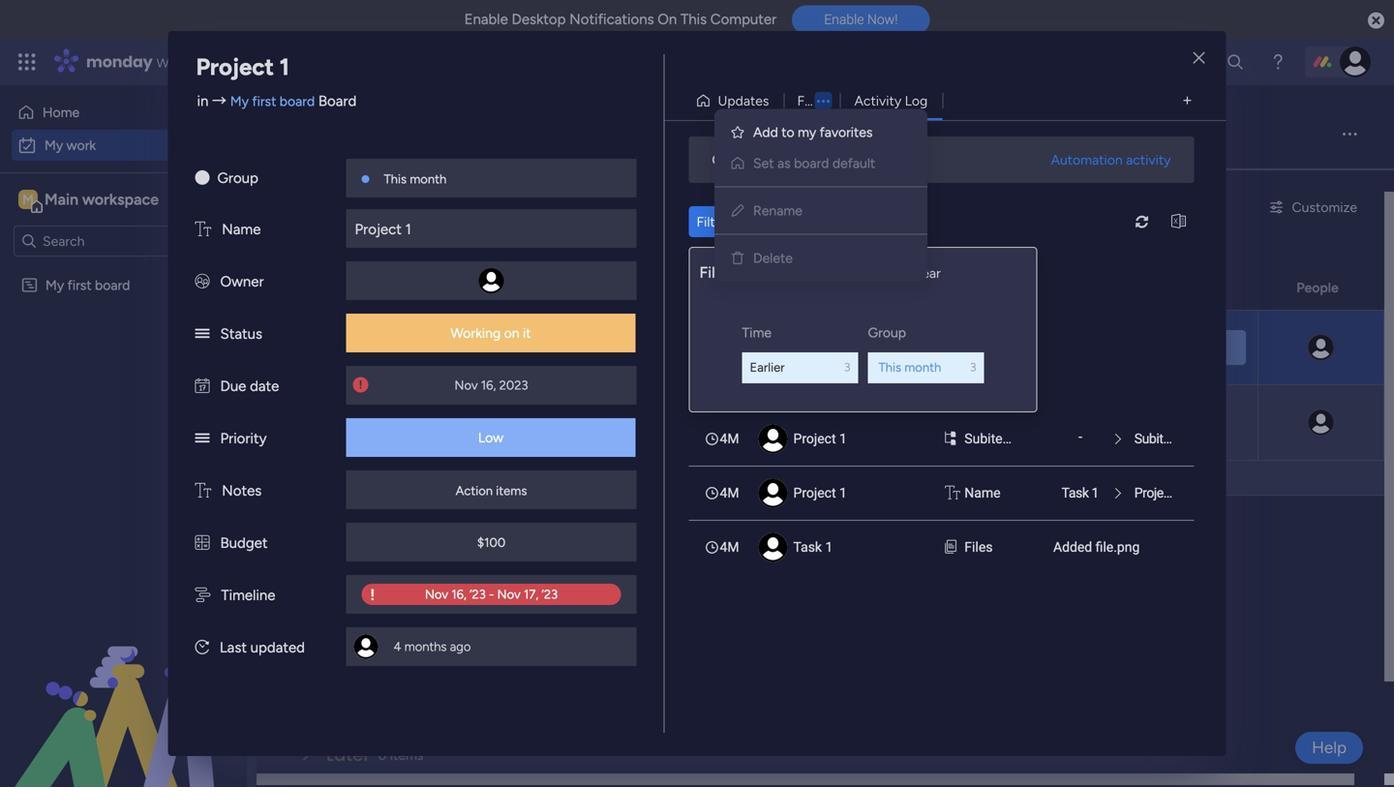 Task type: vqa. For each thing, say whether or not it's contained in the screenshot.
Project within the button
yes



Task type: locate. For each thing, give the bounding box(es) containing it.
0 horizontal spatial nov 16, 2023
[[454, 378, 528, 393]]

items inside 'past dates 2 items'
[[439, 282, 473, 299]]

item right new
[[325, 199, 352, 215]]

filter down filter log button
[[700, 263, 735, 282]]

1 horizontal spatial work
[[156, 51, 191, 73]]

my first board list box
[[0, 265, 247, 563]]

this month down 2 at the top
[[432, 321, 500, 337]]

group
[[217, 169, 258, 187], [868, 324, 906, 341]]

2023 down date on the right of the page
[[888, 340, 917, 355]]

3 4m from the top
[[720, 539, 739, 555]]

0 vertical spatial log
[[731, 213, 749, 230]]

past
[[326, 278, 365, 303]]

name down the subitems
[[965, 485, 1001, 501]]

v2 overdue deadline image left 1 button
[[353, 376, 368, 395]]

working right 1 button
[[451, 325, 501, 341]]

my inside list box
[[46, 277, 64, 293]]

0 horizontal spatial name
[[222, 221, 261, 238]]

desktop
[[512, 11, 566, 28]]

this left week
[[326, 603, 362, 628]]

this up action
[[432, 396, 457, 413]]

menu
[[715, 109, 928, 281]]

0 vertical spatial 4m
[[720, 431, 739, 447]]

enable
[[464, 11, 508, 28], [824, 11, 864, 27]]

Search in workspace field
[[41, 230, 162, 252]]

v2 overdue deadline image inside project 1 dialog
[[353, 376, 368, 395]]

my down home
[[45, 137, 63, 153]]

add left to at the right of page
[[753, 124, 778, 140]]

0 vertical spatial my first board button
[[317, 319, 413, 340]]

dapulse date column image
[[195, 378, 210, 395]]

v2 overdue deadline image
[[812, 338, 828, 357], [353, 376, 368, 395]]

files right v2 file column 'icon'
[[965, 539, 993, 555]]

0 vertical spatial item
[[325, 199, 352, 215]]

0 horizontal spatial files
[[797, 92, 825, 109]]

nov 16, 2023 for v2 overdue deadline image in the project 1 dialog
[[454, 378, 528, 393]]

+
[[317, 470, 325, 487]]

2 horizontal spatial 3
[[970, 360, 976, 374]]

board down search in workspace field at left top
[[95, 277, 130, 293]]

1 horizontal spatial 16,
[[870, 340, 885, 355]]

1 horizontal spatial task
[[1062, 485, 1089, 501]]

workspace image
[[18, 189, 38, 210]]

export to excel image
[[1163, 214, 1194, 229]]

1 vertical spatial work
[[66, 137, 96, 153]]

project 1 dialog
[[0, 0, 1394, 787]]

2 enable from the left
[[824, 11, 864, 27]]

nov inside project 1 dialog
[[454, 378, 478, 393]]

1 horizontal spatial nov 16, 2023
[[844, 340, 917, 355]]

board
[[318, 92, 357, 110]]

work down home
[[66, 137, 96, 153]]

add view image
[[1184, 94, 1191, 108]]

1 vertical spatial task
[[793, 539, 822, 555]]

nov right 1 button
[[454, 378, 478, 393]]

3 right showing
[[832, 265, 840, 281]]

1 vertical spatial add
[[328, 470, 353, 487]]

dapulse text column image down v2 sun icon
[[195, 221, 211, 238]]

1 horizontal spatial status
[[1008, 279, 1048, 296]]

1 4m from the top
[[720, 431, 739, 447]]

1 vertical spatial v2 overdue deadline image
[[353, 376, 368, 395]]

my first board down past
[[322, 321, 407, 337]]

board left board on the top of page
[[280, 93, 315, 109]]

working on it
[[451, 325, 531, 341], [991, 339, 1072, 356], [991, 414, 1072, 431]]

files
[[797, 92, 825, 109], [965, 539, 993, 555]]

dapulse text column image up v2 file column 'icon'
[[945, 483, 960, 503]]

4m for files
[[720, 539, 739, 555]]

1 enable from the left
[[464, 11, 508, 28]]

project
[[196, 53, 274, 81], [355, 221, 402, 238], [322, 349, 372, 367], [525, 396, 569, 413], [793, 431, 836, 447], [793, 485, 836, 501], [1134, 485, 1174, 501]]

month
[[410, 171, 447, 187], [460, 321, 500, 337], [905, 359, 941, 375], [460, 396, 500, 413]]

nov left 23,
[[843, 415, 866, 430]]

log down angle down "icon"
[[739, 263, 760, 282]]

new item
[[293, 199, 352, 215]]

0 vertical spatial work
[[156, 51, 191, 73]]

2023 up project 1 button
[[499, 378, 528, 393]]

default
[[833, 155, 875, 171]]

1 vertical spatial item
[[357, 470, 384, 487]]

0 vertical spatial 2023
[[888, 340, 917, 355]]

ago
[[450, 639, 471, 655]]

time
[[742, 324, 772, 341]]

2023 inside project 1 dialog
[[499, 378, 528, 393]]

files inside button
[[797, 92, 825, 109]]

2 my first board button from the top
[[317, 394, 413, 415]]

nov 16, 2023 inside project 1 dialog
[[454, 378, 528, 393]]

month right 1 button
[[460, 321, 500, 337]]

my first board
[[46, 277, 130, 293], [322, 321, 407, 337], [322, 396, 407, 413]]

my work option
[[12, 130, 235, 161]]

1 vertical spatial this month button
[[426, 394, 506, 415]]

list box containing 4m
[[689, 411, 1194, 574]]

project inside button
[[525, 396, 569, 413]]

rename
[[753, 202, 803, 219]]

activities down to at the right of page
[[751, 152, 805, 168]]

2 4m from the top
[[720, 485, 739, 501]]

1 horizontal spatial 3
[[844, 360, 851, 374]]

as
[[777, 155, 791, 171]]

0
[[420, 608, 429, 624], [378, 747, 387, 763]]

showing
[[776, 265, 829, 281]]

customize button
[[1261, 192, 1365, 223]]

16, for the topmost v2 overdue deadline image
[[870, 340, 885, 355]]

work inside option
[[66, 137, 96, 153]]

0 right the later on the left
[[378, 747, 387, 763]]

1 horizontal spatial group
[[868, 324, 906, 341]]

today
[[326, 533, 381, 558]]

1 horizontal spatial enable
[[824, 11, 864, 27]]

1
[[280, 53, 289, 81], [405, 221, 411, 238], [376, 349, 383, 367], [394, 351, 399, 365], [572, 396, 578, 413], [408, 425, 414, 443], [839, 431, 847, 447], [1184, 431, 1192, 447], [839, 485, 847, 501], [1092, 485, 1099, 501], [1177, 485, 1184, 501], [825, 539, 833, 555]]

project 1 button
[[519, 394, 583, 415]]

lottie animation image
[[0, 592, 247, 787]]

1 button
[[390, 320, 403, 396]]

0 vertical spatial 16,
[[870, 340, 885, 355]]

4 months ago
[[394, 639, 471, 655]]

first
[[252, 93, 276, 109], [67, 277, 92, 293], [344, 321, 369, 337], [344, 396, 369, 413]]

0 horizontal spatial work
[[66, 137, 96, 153]]

1 horizontal spatial subitem
[[1134, 431, 1182, 447]]

activities
[[751, 152, 805, 168], [843, 265, 898, 281]]

1 horizontal spatial v2 overdue deadline image
[[812, 338, 828, 357]]

this month button up low
[[426, 394, 506, 415]]

dapulse text column image left 'notes'
[[195, 482, 211, 500]]

name inside list box
[[965, 485, 1001, 501]]

help button
[[1296, 732, 1363, 764]]

1 vertical spatial nov 16, 2023
[[454, 378, 528, 393]]

0 vertical spatial add
[[753, 124, 778, 140]]

items up ago
[[432, 608, 466, 624]]

0 vertical spatial nov 16, 2023
[[844, 340, 917, 355]]

search everything image
[[1226, 52, 1245, 72]]

due
[[220, 378, 246, 395]]

2 vertical spatial 4m
[[720, 539, 739, 555]]

1 horizontal spatial item
[[357, 470, 384, 487]]

0 horizontal spatial 0
[[378, 747, 387, 763]]

1 vertical spatial 16,
[[481, 378, 496, 393]]

16,
[[870, 340, 885, 355], [481, 378, 496, 393]]

1 vertical spatial 4m
[[720, 485, 739, 501]]

enable for enable now!
[[824, 11, 864, 27]]

project 1 inside button
[[525, 396, 578, 413]]

my down search in workspace field at left top
[[46, 277, 64, 293]]

1 vertical spatial filter
[[700, 263, 735, 282]]

4m for name
[[720, 485, 739, 501]]

1 vertical spatial task 1
[[793, 539, 833, 555]]

this
[[681, 11, 707, 28], [384, 171, 407, 187], [432, 321, 457, 337], [879, 359, 901, 375], [432, 396, 457, 413], [326, 603, 362, 628]]

on
[[504, 325, 520, 341], [1045, 339, 1060, 356], [1045, 414, 1060, 431]]

0 horizontal spatial activities
[[751, 152, 805, 168]]

0 horizontal spatial v2 overdue deadline image
[[353, 376, 368, 395]]

add right +
[[328, 470, 353, 487]]

3
[[832, 265, 840, 281], [844, 360, 851, 374], [970, 360, 976, 374]]

0 vertical spatial my first board
[[46, 277, 130, 293]]

group right v2 sun icon
[[217, 169, 258, 187]]

None search field
[[368, 192, 544, 223]]

0 horizontal spatial status
[[220, 325, 262, 343]]

1 vertical spatial status
[[220, 325, 262, 343]]

2 this month button from the top
[[426, 394, 506, 415]]

4m
[[720, 431, 739, 447], [720, 485, 739, 501], [720, 539, 739, 555]]

last updated
[[220, 639, 305, 656]]

monday
[[86, 51, 153, 73]]

first down management
[[252, 93, 276, 109]]

dapulse text column image for project 1
[[195, 221, 211, 238]]

0 vertical spatial filter
[[697, 213, 727, 230]]

subitem 1 inside list box
[[1134, 431, 1192, 447]]

people
[[1297, 279, 1339, 296]]

nov 16, 2023 up low
[[454, 378, 528, 393]]

my
[[798, 124, 816, 140]]

board down 1 button
[[372, 396, 407, 413]]

my first board down 1 button
[[322, 396, 407, 413]]

1 vertical spatial 2023
[[499, 378, 528, 393]]

3 up nov 23, 2023
[[844, 360, 851, 374]]

group down date on the right of the page
[[868, 324, 906, 341]]

activities left clear button
[[843, 265, 898, 281]]

option
[[0, 268, 247, 272]]

board right as
[[794, 155, 829, 171]]

1 horizontal spatial name
[[965, 485, 1001, 501]]

1 horizontal spatial subitem 1
[[1134, 431, 1192, 447]]

task
[[1062, 485, 1089, 501], [793, 539, 822, 555]]

0 vertical spatial files
[[797, 92, 825, 109]]

v2 overdue deadline image right time
[[812, 338, 828, 357]]

my inside option
[[45, 137, 63, 153]]

set as board default menu item
[[730, 152, 912, 175]]

subitem
[[346, 425, 404, 443], [1134, 431, 1182, 447]]

0 vertical spatial 0
[[420, 608, 429, 624]]

1 vertical spatial my first board button
[[317, 394, 413, 415]]

my work
[[286, 112, 415, 155]]

my first board inside "my first board" list box
[[46, 277, 130, 293]]

column header
[[1108, 271, 1259, 304]]

+ add item
[[317, 470, 384, 487]]

week
[[366, 603, 412, 628]]

log left angle down "icon"
[[731, 213, 749, 230]]

v2 status image
[[195, 430, 210, 447]]

0 horizontal spatial enable
[[464, 11, 508, 28]]

this right on
[[681, 11, 707, 28]]

select product image
[[17, 52, 37, 72]]

my first board button up + add item
[[317, 394, 413, 415]]

status
[[1008, 279, 1048, 296], [220, 325, 262, 343]]

subitem 1
[[346, 425, 414, 443], [1134, 431, 1192, 447]]

working
[[451, 325, 501, 341], [991, 339, 1042, 356], [991, 414, 1042, 431]]

monday marketplace image
[[1178, 52, 1198, 72]]

nov down date on the right of the page
[[844, 340, 867, 355]]

filter log down filter log button
[[700, 263, 760, 282]]

refresh image
[[1127, 214, 1157, 229]]

enable inside enable now! button
[[824, 11, 864, 27]]

0 horizontal spatial item
[[325, 199, 352, 215]]

0 vertical spatial nov
[[844, 340, 867, 355]]

my
[[230, 93, 249, 109], [286, 112, 330, 155], [45, 137, 63, 153], [46, 277, 64, 293], [322, 321, 341, 337], [322, 396, 341, 413]]

2023
[[888, 340, 917, 355], [499, 378, 528, 393], [889, 415, 918, 430]]

16, inside project 1 dialog
[[481, 378, 496, 393]]

this down 2 at the top
[[432, 321, 457, 337]]

item right +
[[357, 470, 384, 487]]

2023 right 23,
[[889, 415, 918, 430]]

first inside "in → my first board board"
[[252, 93, 276, 109]]

0 vertical spatial activities
[[751, 152, 805, 168]]

filter log left angle down "icon"
[[697, 213, 749, 230]]

0 horizontal spatial group
[[217, 169, 258, 187]]

this week 0 items
[[326, 603, 466, 628]]

0 horizontal spatial 3
[[832, 265, 840, 281]]

dapulse text column image
[[195, 221, 211, 238], [195, 482, 211, 500], [945, 483, 960, 503]]

1 my first board button from the top
[[317, 319, 413, 340]]

activity log
[[854, 92, 928, 109]]

3 for group
[[970, 360, 976, 374]]

nov
[[844, 340, 867, 355], [454, 378, 478, 393], [843, 415, 866, 430]]

dapulse numbers column image
[[195, 534, 210, 552]]

items right the later on the left
[[390, 747, 424, 763]]

1 vertical spatial my first board
[[322, 321, 407, 337]]

0 horizontal spatial 16,
[[481, 378, 496, 393]]

item
[[325, 199, 352, 215], [357, 470, 384, 487]]

1 horizontal spatial activities
[[843, 265, 898, 281]]

16, down date on the right of the page
[[870, 340, 885, 355]]

3 up the subitems
[[970, 360, 976, 374]]

name up owner at the left
[[222, 221, 261, 238]]

work
[[156, 51, 191, 73], [66, 137, 96, 153]]

0 horizontal spatial subitem
[[346, 425, 404, 443]]

1 horizontal spatial 0
[[420, 608, 429, 624]]

0 vertical spatial task 1
[[1062, 485, 1099, 501]]

→
[[212, 92, 227, 110]]

work
[[338, 112, 415, 155]]

my work
[[45, 137, 96, 153]]

log inside button
[[731, 213, 749, 230]]

enable left "desktop"
[[464, 11, 508, 28]]

1 horizontal spatial files
[[965, 539, 993, 555]]

0 horizontal spatial task 1
[[793, 539, 833, 555]]

items right action
[[496, 483, 527, 499]]

filter left rename image
[[697, 213, 727, 230]]

subitem inside list box
[[1134, 431, 1182, 447]]

nov 16, 2023 down date on the right of the page
[[844, 340, 917, 355]]

dapulse timeline column image
[[195, 587, 210, 604]]

1 this month button from the top
[[426, 319, 506, 340]]

1 vertical spatial 0
[[378, 747, 387, 763]]

add to my favorites
[[753, 124, 873, 140]]

0 horizontal spatial task
[[793, 539, 822, 555]]

budget
[[220, 534, 268, 552]]

this month up filter dashboard by text search field
[[384, 171, 447, 187]]

updates
[[718, 92, 769, 109]]

status inside project 1 dialog
[[220, 325, 262, 343]]

v2 file column image
[[945, 537, 957, 558]]

2 vertical spatial 2023
[[889, 415, 918, 430]]

1 vertical spatial nov
[[454, 378, 478, 393]]

first down search in workspace field at left top
[[67, 277, 92, 293]]

month up low
[[460, 396, 500, 413]]

enable desktop notifications on this computer
[[464, 11, 777, 28]]

now!
[[867, 11, 898, 27]]

files up 'add to my favorites'
[[797, 92, 825, 109]]

0 up months in the bottom left of the page
[[420, 608, 429, 624]]

1 vertical spatial name
[[965, 485, 1001, 501]]

board down dates
[[372, 321, 407, 337]]

v2 subtasks column small image
[[945, 429, 956, 449]]

0 vertical spatial filter log
[[697, 213, 749, 230]]

list box
[[689, 411, 1194, 574]]

this month button down 2 at the top
[[426, 319, 506, 340]]

first inside list box
[[67, 277, 92, 293]]

my down board on the top of page
[[286, 112, 330, 155]]

my right →
[[230, 93, 249, 109]]

my first board button down past
[[317, 319, 413, 340]]

added
[[1053, 539, 1092, 555]]

v2 pulse updated log image
[[195, 639, 209, 656]]

items right 2 at the top
[[439, 282, 473, 299]]

enable left now!
[[824, 11, 864, 27]]

work right monday
[[156, 51, 191, 73]]

dapulse text column image for action
[[195, 482, 211, 500]]

v2 multiple person column image
[[195, 273, 210, 290]]

task 1
[[1062, 485, 1099, 501], [793, 539, 833, 555]]

16, up low
[[481, 378, 496, 393]]

0 vertical spatial this month button
[[426, 319, 506, 340]]

my first board link
[[230, 93, 315, 109]]

my down past
[[322, 321, 341, 337]]

0 vertical spatial v2 overdue deadline image
[[812, 338, 828, 357]]

my first board down search in workspace field at left top
[[46, 277, 130, 293]]

0 vertical spatial name
[[222, 221, 261, 238]]



Task type: describe. For each thing, give the bounding box(es) containing it.
dapulse close image
[[1368, 11, 1385, 31]]

v2 status image
[[195, 325, 210, 343]]

later
[[326, 743, 370, 767]]

priority
[[220, 430, 267, 447]]

computer
[[710, 11, 777, 28]]

rename image
[[730, 203, 746, 218]]

0 vertical spatial group
[[217, 169, 258, 187]]

past dates 2 items
[[326, 278, 473, 303]]

4
[[394, 639, 401, 655]]

0 inside later 0 items
[[378, 747, 387, 763]]

in → my first board board
[[197, 92, 357, 110]]

items inside project 1 dialog
[[496, 483, 527, 499]]

earlier
[[750, 359, 785, 375]]

search image
[[521, 199, 536, 215]]

workspace
[[82, 190, 159, 209]]

working on it inside project 1 dialog
[[451, 325, 531, 341]]

work for monday
[[156, 51, 191, 73]]

in
[[197, 92, 209, 110]]

other
[[712, 152, 747, 168]]

to
[[782, 124, 795, 140]]

enable now!
[[824, 11, 898, 27]]

items inside this week 0 items
[[432, 608, 466, 624]]

menu containing add to my favorites
[[715, 109, 928, 281]]

23,
[[869, 415, 886, 430]]

close image
[[1193, 51, 1205, 65]]

log
[[905, 92, 928, 109]]

work for my
[[66, 137, 96, 153]]

due date
[[220, 378, 279, 395]]

automation
[[1051, 152, 1123, 168]]

favorites
[[820, 124, 873, 140]]

3 for time
[[844, 360, 851, 374]]

Filter dashboard by text search field
[[368, 192, 544, 223]]

first up + add item
[[344, 396, 369, 413]]

list box inside project 1 dialog
[[689, 411, 1194, 574]]

delete image
[[730, 250, 746, 266]]

filter log inside button
[[697, 213, 749, 230]]

automation activity
[[1051, 152, 1171, 168]]

filter log button
[[689, 206, 774, 237]]

this month up low
[[432, 396, 500, 413]]

automation activity button
[[1043, 144, 1179, 175]]

rename menu item
[[730, 199, 912, 222]]

nov 16, 2023 for the topmost v2 overdue deadline image
[[844, 340, 917, 355]]

2023 for the topmost v2 overdue deadline image
[[888, 340, 917, 355]]

angle down image
[[757, 215, 766, 228]]

my inside "in → my first board board"
[[230, 93, 249, 109]]

hide button
[[563, 192, 635, 223]]

1 horizontal spatial task 1
[[1062, 485, 1099, 501]]

notes
[[222, 482, 262, 500]]

1 inside project 1 button
[[572, 396, 578, 413]]

nov for v2 overdue deadline image in the project 1 dialog
[[454, 378, 478, 393]]

0 inside this week 0 items
[[420, 608, 429, 624]]

other activities
[[712, 152, 805, 168]]

main workspace
[[45, 190, 159, 209]]

first down past
[[344, 321, 369, 337]]

2
[[428, 282, 436, 299]]

timeline
[[221, 587, 275, 604]]

4m for subitems
[[720, 431, 739, 447]]

months
[[404, 639, 447, 655]]

this month up nov 23, 2023
[[879, 359, 941, 375]]

management
[[195, 51, 301, 73]]

files button
[[784, 85, 840, 116]]

my up +
[[322, 396, 341, 413]]

month up nov 23, 2023
[[905, 359, 941, 375]]

action
[[456, 483, 493, 499]]

monday work management
[[86, 51, 301, 73]]

new
[[293, 199, 322, 215]]

delete menu item
[[730, 246, 912, 270]]

help
[[1312, 738, 1347, 758]]

date
[[863, 279, 892, 296]]

it inside project 1 dialog
[[523, 325, 531, 341]]

0 horizontal spatial add
[[328, 470, 353, 487]]

showing 3 activities
[[776, 265, 898, 281]]

items inside later 0 items
[[390, 747, 424, 763]]

0 horizontal spatial subitem 1
[[346, 425, 414, 443]]

m
[[22, 191, 34, 208]]

$100
[[477, 535, 506, 550]]

0 vertical spatial task
[[1062, 485, 1089, 501]]

item inside the new item button
[[325, 199, 352, 215]]

working right the v2 subtasks column small icon
[[991, 414, 1042, 431]]

enable now! button
[[792, 5, 930, 34]]

activity
[[854, 92, 902, 109]]

activity log button
[[840, 85, 942, 116]]

this down work
[[384, 171, 407, 187]]

board inside "in → my first board board"
[[280, 93, 315, 109]]

set as board default image
[[730, 155, 746, 171]]

home
[[43, 104, 80, 121]]

nov 23, 2023
[[843, 415, 918, 430]]

notifications
[[569, 11, 654, 28]]

filter inside button
[[697, 213, 727, 230]]

board inside list box
[[95, 277, 130, 293]]

enable for enable desktop notifications on this computer
[[464, 11, 508, 28]]

customize
[[1292, 199, 1357, 215]]

delete
[[753, 250, 793, 266]]

lottie animation element
[[0, 592, 247, 787]]

my work link
[[12, 130, 235, 161]]

1 vertical spatial activities
[[843, 265, 898, 281]]

home option
[[12, 97, 235, 128]]

1 horizontal spatial add
[[753, 124, 778, 140]]

updated
[[250, 639, 305, 656]]

dapulse text column image inside list box
[[945, 483, 960, 503]]

this up nov 23, 2023
[[879, 359, 901, 375]]

2023 for v2 overdue deadline image in the project 1 dialog
[[499, 378, 528, 393]]

nov for the topmost v2 overdue deadline image
[[844, 340, 867, 355]]

hide
[[598, 199, 627, 215]]

options image
[[809, 95, 838, 107]]

set as board default
[[753, 155, 875, 171]]

dates
[[369, 278, 420, 303]]

added file.png
[[1053, 539, 1140, 555]]

low
[[478, 429, 504, 446]]

add to my favorites image
[[730, 124, 746, 140]]

activity
[[1126, 152, 1171, 168]]

new item button
[[286, 192, 360, 223]]

workspace selection element
[[18, 188, 162, 213]]

1 vertical spatial group
[[868, 324, 906, 341]]

later 0 items
[[326, 743, 424, 767]]

set
[[753, 155, 774, 171]]

file.png
[[1096, 539, 1140, 555]]

owner
[[220, 273, 264, 290]]

16, for v2 overdue deadline image in the project 1 dialog
[[481, 378, 496, 393]]

john smith image
[[1340, 46, 1371, 77]]

v2 sun image
[[195, 169, 210, 187]]

1 vertical spatial log
[[739, 263, 760, 282]]

1 vertical spatial files
[[965, 539, 993, 555]]

clear
[[909, 265, 941, 281]]

1 vertical spatial filter log
[[700, 263, 760, 282]]

1 inside 1 button
[[394, 351, 399, 365]]

date
[[250, 378, 279, 395]]

0 vertical spatial status
[[1008, 279, 1048, 296]]

2 vertical spatial nov
[[843, 415, 866, 430]]

main
[[45, 190, 78, 209]]

action items
[[456, 483, 527, 499]]

2 vertical spatial my first board
[[322, 396, 407, 413]]

on inside project 1 dialog
[[504, 325, 520, 341]]

working up the subitems
[[991, 339, 1042, 356]]

month up filter dashboard by text search field
[[410, 171, 447, 187]]

filter board by person image
[[777, 212, 808, 231]]

clear button
[[901, 258, 949, 289]]

subitems
[[965, 431, 1022, 447]]

help image
[[1268, 52, 1288, 72]]

home link
[[12, 97, 235, 128]]

board inside menu item
[[794, 155, 829, 171]]

working inside project 1 dialog
[[451, 325, 501, 341]]



